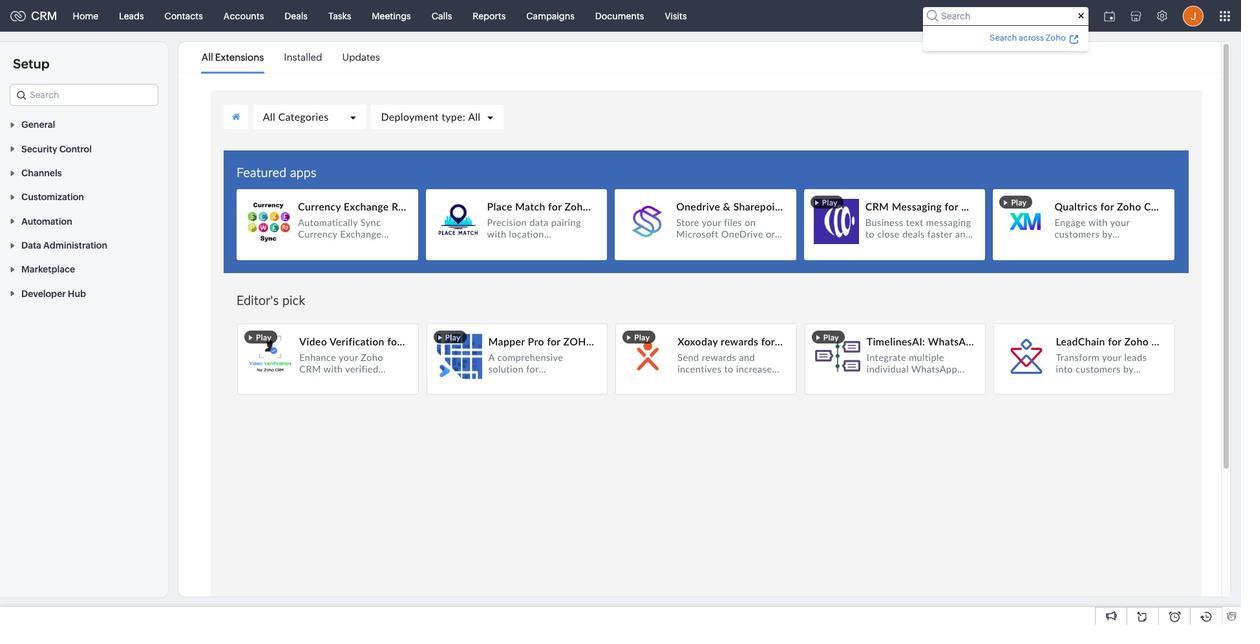 Task type: describe. For each thing, give the bounding box(es) containing it.
all
[[202, 52, 213, 63]]

accounts link
[[213, 0, 274, 31]]

channels
[[21, 168, 62, 178]]

campaigns link
[[516, 0, 585, 31]]

tasks
[[328, 11, 351, 21]]

leads link
[[109, 0, 154, 31]]

security control button
[[0, 137, 168, 161]]

marketplace button
[[0, 257, 168, 281]]

marketplace
[[21, 265, 75, 275]]

all extensions link
[[202, 43, 264, 72]]

customization button
[[0, 185, 168, 209]]

general
[[21, 120, 55, 130]]

customization
[[21, 192, 84, 203]]

search across zoho link
[[988, 31, 1081, 44]]

updates
[[342, 52, 380, 63]]

campaigns
[[526, 11, 575, 21]]

contacts link
[[154, 0, 213, 31]]

crm link
[[10, 9, 57, 23]]

home link
[[62, 0, 109, 31]]

automation button
[[0, 209, 168, 233]]

profile element
[[1175, 0, 1212, 31]]

Search text field
[[10, 85, 158, 105]]

leads
[[119, 11, 144, 21]]

deals link
[[274, 0, 318, 31]]

documents
[[595, 11, 644, 21]]

administration
[[43, 241, 107, 251]]

visits link
[[655, 0, 697, 31]]

security
[[21, 144, 57, 154]]

visits
[[665, 11, 687, 21]]

installed link
[[284, 43, 322, 72]]

reports link
[[462, 0, 516, 31]]

contacts
[[165, 11, 203, 21]]

general button
[[0, 112, 168, 137]]

create menu image
[[1065, 0, 1096, 31]]

meetings
[[372, 11, 411, 21]]



Task type: vqa. For each thing, say whether or not it's contained in the screenshot.
Developer Hub dropdown button
yes



Task type: locate. For each thing, give the bounding box(es) containing it.
search
[[990, 33, 1017, 42]]

all extensions
[[202, 52, 264, 63]]

meetings link
[[362, 0, 421, 31]]

deals
[[285, 11, 308, 21]]

developer hub button
[[0, 281, 168, 306]]

developer hub
[[21, 289, 86, 299]]

accounts
[[224, 11, 264, 21]]

extensions
[[215, 52, 264, 63]]

developer
[[21, 289, 66, 299]]

data administration button
[[0, 233, 168, 257]]

profile image
[[1183, 5, 1204, 26]]

Search field
[[923, 7, 1089, 25]]

calls
[[432, 11, 452, 21]]

channels button
[[0, 161, 168, 185]]

calendar image
[[1104, 11, 1115, 21]]

home
[[73, 11, 98, 21]]

security control
[[21, 144, 92, 154]]

logo image
[[10, 11, 26, 21]]

tasks link
[[318, 0, 362, 31]]

data administration
[[21, 241, 107, 251]]

installed
[[284, 52, 322, 63]]

reports
[[473, 11, 506, 21]]

search across zoho
[[990, 33, 1066, 42]]

automation
[[21, 216, 72, 227]]

zoho
[[1046, 33, 1066, 42]]

crm
[[31, 9, 57, 23]]

hub
[[68, 289, 86, 299]]

setup
[[13, 56, 49, 71]]

across
[[1019, 33, 1044, 42]]

calls link
[[421, 0, 462, 31]]

data
[[21, 241, 41, 251]]

updates link
[[342, 43, 380, 72]]

documents link
[[585, 0, 655, 31]]

control
[[59, 144, 92, 154]]

None field
[[10, 84, 158, 106]]



